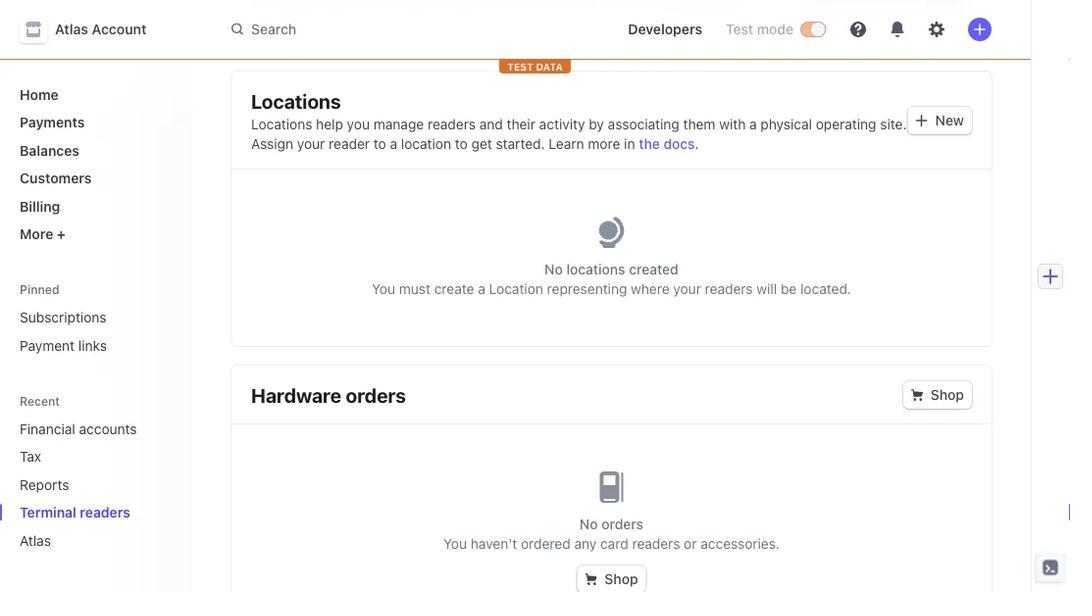 Task type: describe. For each thing, give the bounding box(es) containing it.
developers
[[628, 21, 703, 37]]

test data
[[508, 61, 563, 72]]

locations for locations help you manage readers and their activity by associating them with a physical operating site. assign your reader to a location to get started. learn more in
[[251, 116, 312, 132]]

0 horizontal spatial a
[[390, 136, 398, 152]]

their
[[507, 116, 536, 132]]

no for orders
[[580, 517, 598, 533]]

locations help you manage readers and their activity by associating them with a physical operating site. assign your reader to a location to get started. learn more in
[[251, 116, 907, 152]]

or
[[684, 536, 697, 553]]

search
[[251, 21, 297, 37]]

location
[[489, 281, 544, 297]]

terminal
[[20, 505, 76, 521]]

readers inside recent element
[[80, 505, 130, 521]]

docs
[[664, 136, 695, 152]]

customers
[[20, 170, 92, 186]]

0 horizontal spatial shop link
[[577, 566, 646, 593]]

1 horizontal spatial shop
[[931, 387, 965, 403]]

hardware
[[251, 384, 342, 407]]

accessories.
[[701, 536, 780, 553]]

atlas for atlas
[[20, 533, 51, 549]]

Search search field
[[220, 12, 597, 47]]

financial accounts link
[[12, 413, 149, 445]]

.
[[695, 136, 699, 152]]

pinned
[[20, 283, 59, 297]]

in
[[624, 136, 635, 152]]

billing link
[[12, 190, 177, 222]]

created
[[629, 262, 679, 278]]

payments
[[20, 114, 85, 131]]

reader
[[329, 136, 370, 152]]

more
[[20, 226, 53, 242]]

the docs link
[[639, 136, 695, 152]]

reports
[[20, 477, 69, 493]]

billing
[[20, 198, 60, 214]]

you inside no locations created you must create a location representing where your readers will be located.
[[372, 281, 396, 297]]

pinned navigation links element
[[12, 274, 181, 362]]

payment links link
[[12, 330, 177, 362]]

where
[[631, 281, 670, 297]]

home link
[[12, 79, 177, 110]]

customers link
[[12, 162, 177, 194]]

financial accounts
[[20, 421, 137, 437]]

started.
[[496, 136, 545, 152]]

accounts
[[79, 421, 137, 437]]

data
[[536, 61, 563, 72]]

terminal readers
[[20, 505, 130, 521]]

balances link
[[12, 134, 177, 166]]

and
[[480, 116, 503, 132]]

any
[[575, 536, 597, 553]]

subscriptions link
[[12, 302, 177, 334]]

associating
[[608, 116, 680, 132]]

locations
[[567, 262, 626, 278]]

manage
[[374, 116, 424, 132]]

be
[[781, 281, 797, 297]]

1 to from the left
[[374, 136, 386, 152]]

must
[[399, 281, 431, 297]]

site.
[[881, 116, 907, 132]]

readers inside no locations created you must create a location representing where your readers will be located.
[[705, 281, 753, 297]]

2 horizontal spatial a
[[750, 116, 757, 132]]

the
[[639, 136, 660, 152]]

tax
[[20, 449, 41, 465]]

Search text field
[[220, 12, 597, 47]]

financial
[[20, 421, 75, 437]]

2 to from the left
[[455, 136, 468, 152]]

core navigation links element
[[12, 79, 177, 250]]

orders for no
[[602, 517, 644, 533]]

subscriptions
[[20, 310, 107, 326]]

ordered
[[521, 536, 571, 553]]

locations for locations
[[251, 89, 341, 112]]

get
[[472, 136, 492, 152]]

help
[[316, 116, 343, 132]]

balances
[[20, 142, 79, 158]]

orders for hardware
[[346, 384, 406, 407]]



Task type: vqa. For each thing, say whether or not it's contained in the screenshot.
Hardware orders
yes



Task type: locate. For each thing, give the bounding box(es) containing it.
0 vertical spatial shop link
[[904, 382, 973, 409]]

no up any
[[580, 517, 598, 533]]

atlas inside recent element
[[20, 533, 51, 549]]

0 vertical spatial no
[[545, 262, 563, 278]]

you inside no orders you haven't ordered any card readers or accessories.
[[444, 536, 467, 553]]

representing
[[547, 281, 627, 297]]

svg image inside new button
[[916, 115, 928, 127]]

more +
[[20, 226, 66, 242]]

0 horizontal spatial orders
[[346, 384, 406, 407]]

0 horizontal spatial you
[[372, 281, 396, 297]]

to
[[374, 136, 386, 152], [455, 136, 468, 152]]

1 vertical spatial a
[[390, 136, 398, 152]]

orders up card
[[602, 517, 644, 533]]

physical
[[761, 116, 813, 132]]

test
[[726, 21, 754, 37]]

svg image for new
[[916, 115, 928, 127]]

hardware orders
[[251, 384, 406, 407]]

1 horizontal spatial you
[[444, 536, 467, 553]]

payment
[[20, 338, 75, 354]]

1 vertical spatial shop
[[605, 572, 638, 588]]

no inside no orders you haven't ordered any card readers or accessories.
[[580, 517, 598, 533]]

1 horizontal spatial shop link
[[904, 382, 973, 409]]

card
[[601, 536, 629, 553]]

svg image
[[585, 574, 597, 586]]

located.
[[801, 281, 852, 297]]

readers inside no orders you haven't ordered any card readers or accessories.
[[632, 536, 680, 553]]

locations inside locations help you manage readers and their activity by associating them with a physical operating site. assign your reader to a location to get started. learn more in
[[251, 116, 312, 132]]

settings image
[[929, 22, 945, 37]]

pinned element
[[12, 302, 177, 362]]

1 vertical spatial orders
[[602, 517, 644, 533]]

your down help
[[297, 136, 325, 152]]

1 horizontal spatial your
[[674, 281, 702, 297]]

readers up "atlas" link
[[80, 505, 130, 521]]

0 vertical spatial svg image
[[916, 115, 928, 127]]

0 horizontal spatial atlas
[[20, 533, 51, 549]]

recent
[[20, 394, 60, 408]]

activity
[[539, 116, 585, 132]]

readers left will
[[705, 281, 753, 297]]

locations up help
[[251, 89, 341, 112]]

0 horizontal spatial shop
[[605, 572, 638, 588]]

locations
[[251, 89, 341, 112], [251, 116, 312, 132]]

readers left the or
[[632, 536, 680, 553]]

+
[[57, 226, 66, 242]]

svg image for shop
[[912, 390, 923, 401]]

2 vertical spatial a
[[478, 281, 486, 297]]

no for locations
[[545, 262, 563, 278]]

no up representing
[[545, 262, 563, 278]]

new
[[936, 112, 965, 129]]

recent navigation links element
[[0, 385, 192, 557]]

you left must
[[372, 281, 396, 297]]

0 horizontal spatial your
[[297, 136, 325, 152]]

your inside no locations created you must create a location representing where your readers will be located.
[[674, 281, 702, 297]]

a right "create"
[[478, 281, 486, 297]]

1 vertical spatial no
[[580, 517, 598, 533]]

0 horizontal spatial no
[[545, 262, 563, 278]]

a inside no locations created you must create a location representing where your readers will be located.
[[478, 281, 486, 297]]

readers inside locations help you manage readers and their activity by associating them with a physical operating site. assign your reader to a location to get started. learn more in
[[428, 116, 476, 132]]

to left get
[[455, 136, 468, 152]]

new button
[[908, 107, 973, 134]]

you left haven't
[[444, 536, 467, 553]]

2 locations from the top
[[251, 116, 312, 132]]

mode
[[757, 21, 794, 37]]

1 horizontal spatial a
[[478, 281, 486, 297]]

0 horizontal spatial to
[[374, 136, 386, 152]]

1 vertical spatial you
[[444, 536, 467, 553]]

operating
[[816, 116, 877, 132]]

more
[[588, 136, 621, 152]]

your right where
[[674, 281, 702, 297]]

1 locations from the top
[[251, 89, 341, 112]]

developers link
[[620, 14, 711, 45]]

you
[[372, 281, 396, 297], [444, 536, 467, 553]]

1 vertical spatial atlas
[[20, 533, 51, 549]]

your inside locations help you manage readers and their activity by associating them with a physical operating site. assign your reader to a location to get started. learn more in
[[297, 136, 325, 152]]

no inside no locations created you must create a location representing where your readers will be located.
[[545, 262, 563, 278]]

readers up location
[[428, 116, 476, 132]]

orders
[[346, 384, 406, 407], [602, 517, 644, 533]]

your
[[297, 136, 325, 152], [674, 281, 702, 297]]

no orders you haven't ordered any card readers or accessories.
[[444, 517, 780, 553]]

no
[[545, 262, 563, 278], [580, 517, 598, 533]]

them
[[684, 116, 716, 132]]

0 vertical spatial atlas
[[55, 21, 88, 37]]

0 vertical spatial orders
[[346, 384, 406, 407]]

reports link
[[12, 469, 149, 501]]

svg image
[[916, 115, 928, 127], [912, 390, 923, 401]]

create
[[434, 281, 474, 297]]

0 vertical spatial your
[[297, 136, 325, 152]]

1 vertical spatial locations
[[251, 116, 312, 132]]

a down manage
[[390, 136, 398, 152]]

0 vertical spatial locations
[[251, 89, 341, 112]]

links
[[78, 338, 107, 354]]

payment links
[[20, 338, 107, 354]]

payments link
[[12, 106, 177, 138]]

1 vertical spatial svg image
[[912, 390, 923, 401]]

1 horizontal spatial no
[[580, 517, 598, 533]]

test
[[508, 61, 534, 72]]

learn
[[549, 136, 585, 152]]

atlas link
[[12, 525, 149, 557]]

home
[[20, 86, 59, 103]]

help image
[[851, 22, 867, 37]]

1 vertical spatial shop link
[[577, 566, 646, 593]]

assign
[[251, 136, 294, 152]]

1 vertical spatial your
[[674, 281, 702, 297]]

account
[[92, 21, 147, 37]]

0 vertical spatial shop
[[931, 387, 965, 403]]

the docs .
[[639, 136, 699, 152]]

by
[[589, 116, 604, 132]]

shop
[[931, 387, 965, 403], [605, 572, 638, 588]]

test mode
[[726, 21, 794, 37]]

0 vertical spatial you
[[372, 281, 396, 297]]

tax link
[[12, 441, 149, 473]]

to down manage
[[374, 136, 386, 152]]

will
[[757, 281, 777, 297]]

orders inside no orders you haven't ordered any card readers or accessories.
[[602, 517, 644, 533]]

1 horizontal spatial orders
[[602, 517, 644, 533]]

you
[[347, 116, 370, 132]]

0 vertical spatial a
[[750, 116, 757, 132]]

with
[[720, 116, 746, 132]]

atlas for atlas account
[[55, 21, 88, 37]]

atlas
[[55, 21, 88, 37], [20, 533, 51, 549]]

a right 'with' at the right top of page
[[750, 116, 757, 132]]

shop link
[[904, 382, 973, 409], [577, 566, 646, 593]]

atlas down terminal
[[20, 533, 51, 549]]

terminal readers link
[[12, 497, 149, 529]]

atlas account button
[[20, 16, 166, 43]]

haven't
[[471, 536, 517, 553]]

orders right hardware
[[346, 384, 406, 407]]

location
[[401, 136, 452, 152]]

a
[[750, 116, 757, 132], [390, 136, 398, 152], [478, 281, 486, 297]]

no locations created you must create a location representing where your readers will be located.
[[372, 262, 852, 297]]

atlas left account
[[55, 21, 88, 37]]

1 horizontal spatial to
[[455, 136, 468, 152]]

locations up assign
[[251, 116, 312, 132]]

recent element
[[0, 413, 192, 557]]

atlas inside button
[[55, 21, 88, 37]]

1 horizontal spatial atlas
[[55, 21, 88, 37]]

atlas account
[[55, 21, 147, 37]]



